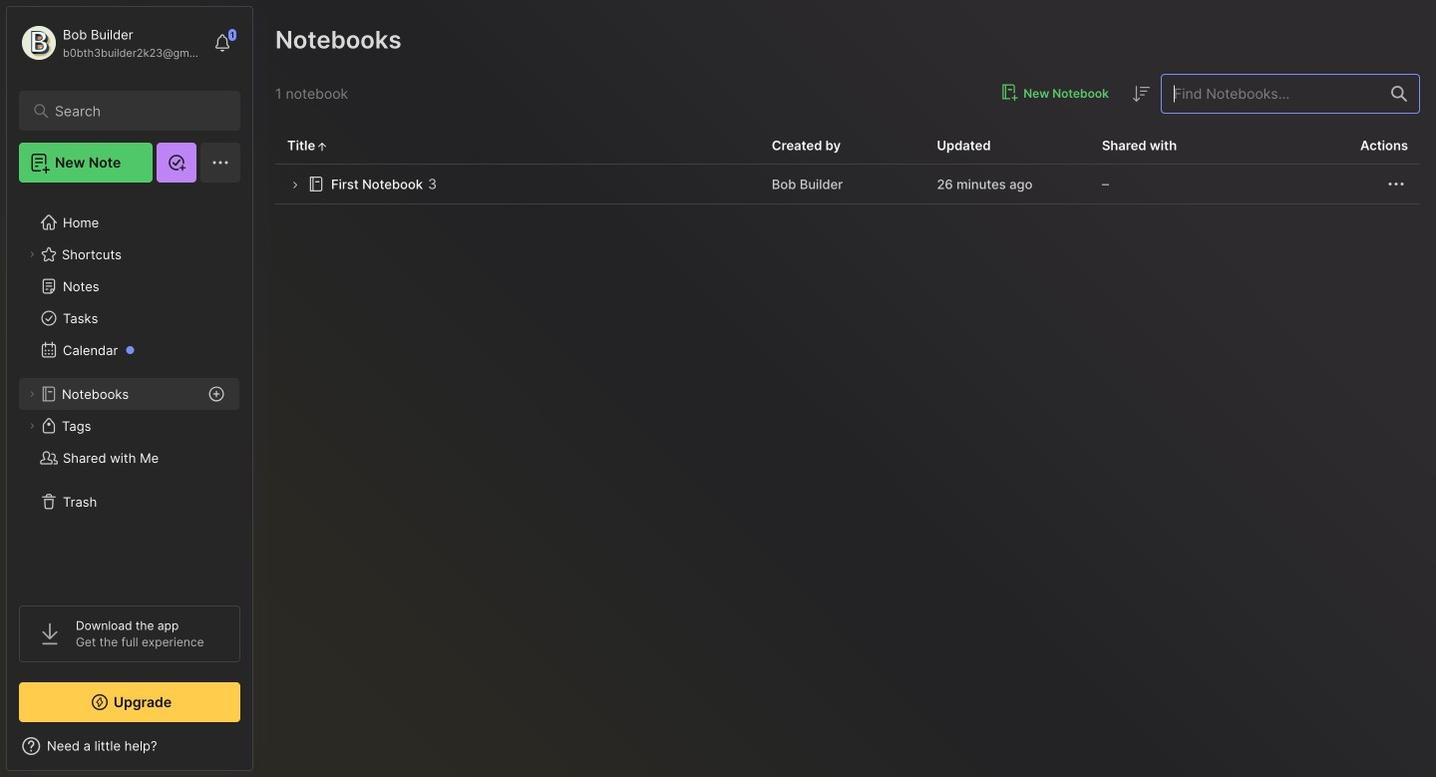 Task type: vqa. For each thing, say whether or not it's contained in the screenshot.
Sort field at right top
yes



Task type: describe. For each thing, give the bounding box(es) containing it.
Sort field
[[1129, 82, 1153, 106]]

main element
[[0, 0, 259, 777]]

Find Notebooks… text field
[[1162, 77, 1380, 110]]

Account field
[[19, 23, 204, 63]]

tree inside main element
[[7, 195, 252, 588]]

WHAT'S NEW field
[[7, 730, 252, 762]]

arrow image
[[287, 178, 302, 193]]

none search field inside main element
[[55, 99, 214, 123]]



Task type: locate. For each thing, give the bounding box(es) containing it.
row
[[275, 165, 1421, 205]]

more actions image
[[1385, 172, 1409, 196]]

None search field
[[55, 99, 214, 123]]

Search text field
[[55, 102, 214, 121]]

click to collapse image
[[252, 740, 267, 764]]

expand notebooks image
[[26, 388, 38, 400]]

expand tags image
[[26, 420, 38, 432]]

sort options image
[[1129, 82, 1153, 106]]

tree
[[7, 195, 252, 588]]

More actions field
[[1385, 172, 1409, 196]]



